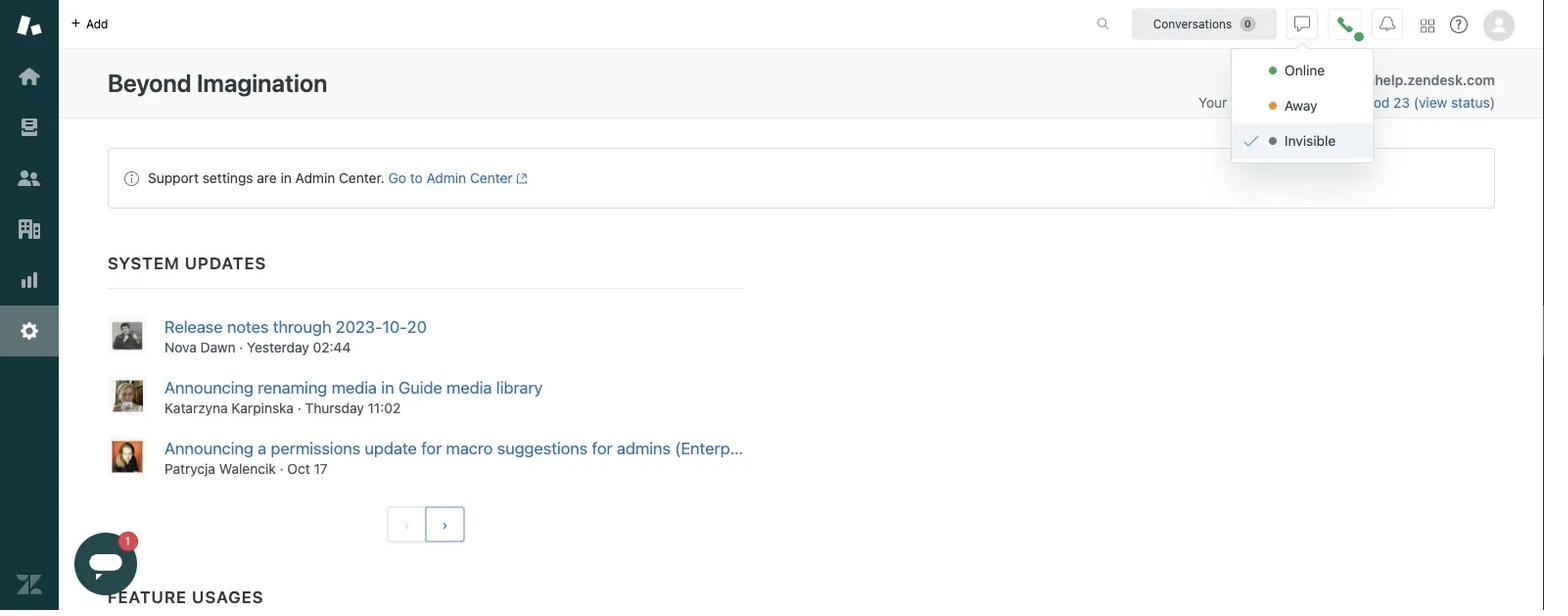 Task type: locate. For each thing, give the bounding box(es) containing it.
center
[[470, 170, 513, 186]]

views image
[[17, 115, 42, 140]]

get started image
[[17, 64, 42, 89]]

status
[[108, 148, 1495, 209]]

1 horizontal spatial in
[[381, 377, 394, 397]]

renaming
[[258, 377, 327, 397]]

0 horizontal spatial admin
[[295, 170, 335, 186]]

dawn
[[200, 339, 236, 355]]

a
[[258, 438, 267, 457]]

announcing up the katarzyna
[[165, 377, 253, 397]]

2 media from the left
[[447, 377, 492, 397]]

(opens in a new tab) image
[[513, 173, 528, 184]]

go
[[388, 170, 406, 186]]

announcing renaming media in guide media library
[[165, 377, 543, 397]]

.zendesk.com
[[1403, 72, 1495, 88]]

media right guide
[[447, 377, 492, 397]]

‹
[[404, 516, 410, 532]]

admin
[[295, 170, 335, 186], [427, 170, 466, 186]]

karpinska
[[232, 400, 294, 416]]

katarzyna
[[165, 400, 228, 416]]

1 horizontal spatial for
[[592, 438, 613, 457]]

oct
[[287, 460, 310, 476]]

0 vertical spatial announcing
[[165, 377, 253, 397]]

button displays agent's chat status as invisible. image
[[1295, 16, 1310, 32]]

nova dawn
[[165, 339, 236, 355]]

customers image
[[17, 165, 42, 191]]

for left the macro
[[421, 438, 442, 457]]

organizations image
[[17, 216, 42, 242]]

menu
[[1231, 48, 1374, 164]]

feature usages
[[108, 586, 264, 606]]

beyond
[[108, 69, 192, 97]]

reporting image
[[17, 267, 42, 293]]

(enterprise
[[675, 438, 757, 457]]

in up 11:02
[[381, 377, 394, 397]]

online
[[1285, 62, 1325, 78]]

notifications image
[[1380, 16, 1395, 32]]

nova
[[165, 339, 197, 355]]

2 announcing from the top
[[165, 438, 253, 457]]

katarzyna karpinska
[[165, 400, 294, 416]]

beyond imagination
[[108, 69, 327, 97]]

admin right to
[[427, 170, 466, 186]]

add button
[[59, 0, 120, 48]]

in for support settings are in admin center.
[[281, 170, 292, 186]]

1 horizontal spatial media
[[447, 377, 492, 397]]

in inside beyondimaginationhelp .zendesk.com your zendesk is hosted in pod 23 ( view status )
[[1350, 94, 1362, 111]]

media
[[332, 377, 377, 397], [447, 377, 492, 397]]

support settings are in admin center.
[[148, 170, 385, 186]]

library
[[496, 377, 543, 397]]

hosted
[[1303, 94, 1347, 111]]

announcing up patrycja walencik
[[165, 438, 253, 457]]

view
[[1419, 94, 1448, 111]]

in right are
[[281, 170, 292, 186]]

17
[[314, 460, 328, 476]]

(
[[1414, 94, 1419, 111]]

to
[[410, 170, 423, 186]]

0 horizontal spatial media
[[332, 377, 377, 397]]

go to admin center link
[[388, 170, 528, 186]]

in
[[1350, 94, 1362, 111], [281, 170, 292, 186], [381, 377, 394, 397]]

guide
[[399, 377, 442, 397]]

23
[[1394, 94, 1410, 111]]

announcing
[[165, 377, 253, 397], [165, 438, 253, 457]]

invisible
[[1285, 133, 1336, 149]]

system
[[108, 253, 180, 273]]

zendesk support image
[[17, 13, 42, 38]]

beyondimaginationhelp
[[1249, 72, 1403, 88]]

1 announcing from the top
[[165, 377, 253, 397]]

20
[[407, 317, 427, 336]]

notes
[[227, 317, 269, 336]]

thursday
[[305, 400, 364, 416]]

conversations
[[1153, 17, 1232, 31]]

pod 23 link
[[1365, 94, 1414, 111]]

walencik
[[219, 460, 276, 476]]

1 vertical spatial announcing
[[165, 438, 253, 457]]

1 for from the left
[[421, 438, 442, 457]]

0 horizontal spatial for
[[421, 438, 442, 457]]

media up thursday 11:02
[[332, 377, 377, 397]]

2 admin from the left
[[427, 170, 466, 186]]

permissions
[[271, 438, 361, 457]]

admin left center.
[[295, 170, 335, 186]]

1 vertical spatial in
[[281, 170, 292, 186]]

1 admin from the left
[[295, 170, 335, 186]]

for
[[421, 438, 442, 457], [592, 438, 613, 457]]

for left admins
[[592, 438, 613, 457]]

1 horizontal spatial admin
[[427, 170, 466, 186]]

usages
[[192, 586, 264, 606]]

oct 17
[[287, 460, 328, 476]]

2 for from the left
[[592, 438, 613, 457]]

in left pod at the right
[[1350, 94, 1362, 111]]

0 horizontal spatial in
[[281, 170, 292, 186]]

patrycja
[[165, 460, 215, 476]]

)
[[1490, 94, 1495, 111]]

menu containing online
[[1231, 48, 1374, 164]]

2 vertical spatial in
[[381, 377, 394, 397]]

2 horizontal spatial in
[[1350, 94, 1362, 111]]

macro
[[446, 438, 493, 457]]

0 vertical spatial in
[[1350, 94, 1362, 111]]

zendesk image
[[17, 572, 42, 597]]



Task type: describe. For each thing, give the bounding box(es) containing it.
support
[[148, 170, 199, 186]]

beyondimaginationhelp .zendesk.com your zendesk is hosted in pod 23 ( view status )
[[1199, 72, 1495, 111]]

through
[[273, 317, 331, 336]]

announcing for announcing a permissions update for macro suggestions for admins (enterprise only)
[[165, 438, 253, 457]]

only)
[[761, 438, 798, 457]]

is
[[1289, 94, 1300, 111]]

settings
[[202, 170, 253, 186]]

zendesk
[[1231, 94, 1286, 111]]

center.
[[339, 170, 385, 186]]

updates
[[185, 253, 267, 273]]

release notes through 2023-10-20
[[165, 317, 427, 336]]

announcing for announcing renaming media in guide media library
[[165, 377, 253, 397]]

‹ button
[[387, 507, 427, 542]]

thursday 11:02
[[305, 400, 401, 416]]

zendesk products image
[[1421, 19, 1435, 33]]

admin image
[[17, 318, 42, 344]]

conversations button
[[1132, 8, 1277, 40]]

view status link
[[1419, 94, 1490, 111]]

suggestions
[[497, 438, 588, 457]]

yesterday
[[247, 339, 309, 355]]

add
[[86, 17, 108, 31]]

› button
[[425, 507, 465, 542]]

patrycja walencik
[[165, 460, 276, 476]]

your
[[1199, 94, 1227, 111]]

imagination
[[197, 69, 327, 97]]

away
[[1285, 97, 1318, 114]]

02:44
[[313, 339, 351, 355]]

are
[[257, 170, 277, 186]]

go to admin center
[[388, 170, 513, 186]]

get help image
[[1450, 16, 1468, 33]]

invisible menu item
[[1232, 123, 1373, 159]]

feature
[[108, 586, 187, 606]]

status containing support settings are in admin center.
[[108, 148, 1495, 209]]

2023-
[[336, 317, 382, 336]]

main element
[[0, 0, 59, 610]]

system updates
[[108, 253, 267, 273]]

11:02
[[368, 400, 401, 416]]

yesterday 02:44
[[247, 339, 351, 355]]

1 media from the left
[[332, 377, 377, 397]]

in for announcing renaming media in guide media library
[[381, 377, 394, 397]]

10-
[[382, 317, 407, 336]]

admins
[[617, 438, 671, 457]]

release
[[165, 317, 223, 336]]

update
[[365, 438, 417, 457]]

pod
[[1365, 94, 1390, 111]]

status
[[1451, 94, 1490, 111]]

announcing a permissions update for macro suggestions for admins (enterprise only)
[[165, 438, 798, 457]]

›
[[442, 516, 448, 532]]



Task type: vqa. For each thing, say whether or not it's contained in the screenshot.
organization
no



